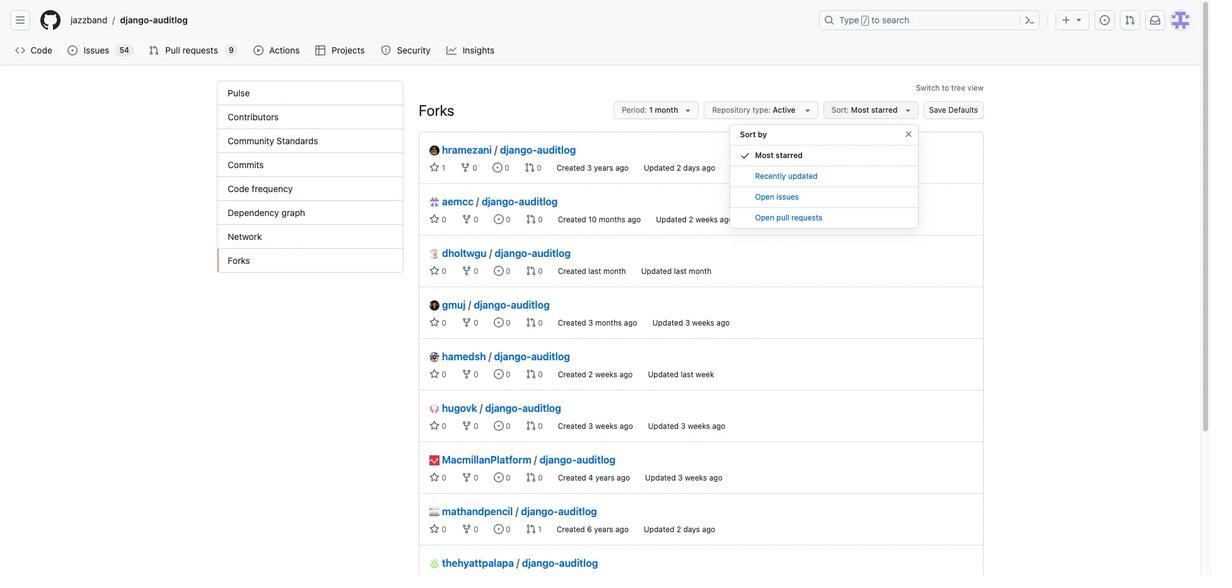 Task type: locate. For each thing, give the bounding box(es) containing it.
save defaults button
[[924, 102, 984, 119]]

10
[[589, 215, 597, 225]]

created up created 10 months ago
[[557, 163, 585, 173]]

month for updated last month
[[689, 267, 712, 276]]

0 horizontal spatial most
[[755, 151, 774, 160]]

star image down @hramezani icon
[[430, 163, 440, 173]]

code for code
[[31, 45, 52, 56]]

@hramezani image
[[430, 146, 440, 156]]

/ django-auditlog
[[494, 144, 576, 156], [476, 196, 558, 208], [489, 248, 571, 259], [468, 300, 550, 311], [489, 351, 570, 363], [480, 403, 561, 414], [534, 455, 616, 466], [516, 506, 597, 518], [517, 558, 598, 570]]

years for mathandpencil
[[594, 525, 613, 535]]

most right the sort: at top right
[[851, 105, 869, 115]]

django-auditlog link
[[115, 10, 193, 30], [500, 144, 576, 156], [482, 196, 558, 208], [495, 248, 571, 259], [474, 300, 550, 311], [494, 351, 570, 363], [485, 403, 561, 414], [540, 455, 616, 466], [521, 506, 597, 518], [522, 558, 598, 570]]

/ right macmillanplatform
[[534, 455, 537, 466]]

/ for hamedsh
[[489, 351, 492, 363]]

open issues
[[755, 192, 799, 202]]

0 horizontal spatial starred
[[776, 151, 803, 160]]

issue opened image for mathandpencil
[[494, 525, 504, 535]]

1 vertical spatial git pull request image
[[526, 318, 536, 328]]

0 horizontal spatial code
[[31, 45, 52, 56]]

2 open from the top
[[755, 213, 775, 223]]

1 vertical spatial updated 3 weeks ago
[[648, 422, 726, 431]]

django- up created 4 years ago
[[540, 455, 577, 466]]

months
[[599, 215, 626, 225], [595, 319, 622, 328]]

0 vertical spatial updated 2 days ago
[[644, 163, 715, 173]]

network link
[[218, 225, 403, 249]]

1 link
[[430, 163, 445, 173], [526, 525, 542, 535]]

1 vertical spatial months
[[595, 319, 622, 328]]

updated 3 weeks ago
[[653, 319, 730, 328], [648, 422, 726, 431], [645, 474, 723, 483]]

0 link
[[460, 163, 477, 173], [493, 163, 510, 173], [525, 163, 542, 173], [430, 214, 447, 225], [462, 214, 479, 225], [494, 214, 511, 225], [526, 214, 543, 225], [430, 266, 447, 276], [462, 266, 479, 276], [494, 266, 511, 276], [526, 266, 543, 276], [430, 318, 447, 328], [462, 318, 479, 328], [494, 318, 511, 328], [526, 318, 543, 328], [430, 370, 447, 380], [462, 370, 479, 380], [494, 370, 511, 380], [526, 370, 543, 380], [430, 421, 447, 431], [462, 421, 479, 431], [494, 421, 511, 431], [526, 421, 543, 431], [430, 473, 447, 483], [462, 473, 479, 483], [494, 473, 511, 483], [526, 473, 543, 483], [430, 525, 447, 535], [462, 525, 479, 535], [494, 525, 511, 535]]

repo forked image for hugovk
[[462, 421, 472, 431]]

0 horizontal spatial 1
[[440, 163, 445, 173]]

@gmuj image
[[430, 301, 440, 311]]

@hugovk image
[[430, 404, 440, 414]]

star image
[[430, 214, 440, 225], [430, 473, 440, 483], [430, 525, 440, 535]]

created last month
[[558, 267, 626, 276]]

django- right aemcc on the left of the page
[[482, 196, 519, 208]]

0 vertical spatial code
[[31, 45, 52, 56]]

4 star image from the top
[[430, 370, 440, 380]]

/ right "type"
[[863, 16, 868, 25]]

menu containing most starred
[[730, 146, 918, 229]]

2 horizontal spatial month
[[689, 267, 712, 276]]

open down recently
[[755, 192, 775, 202]]

created up created 3 weeks ago
[[558, 370, 586, 380]]

repo forked image down mathandpencil link
[[462, 525, 472, 535]]

/ for dholtwgu
[[489, 248, 492, 259]]

most starred
[[755, 151, 803, 160]]

1 vertical spatial requests
[[792, 213, 823, 223]]

years right 4
[[596, 474, 615, 483]]

0 vertical spatial updated 3 weeks ago
[[653, 319, 730, 328]]

code frequency link
[[218, 177, 403, 201]]

hamedsh link
[[430, 349, 486, 365]]

recently
[[755, 172, 786, 181]]

django-
[[120, 15, 153, 25], [500, 144, 537, 156], [482, 196, 519, 208], [495, 248, 532, 259], [474, 300, 511, 311], [494, 351, 531, 363], [485, 403, 522, 414], [540, 455, 577, 466], [521, 506, 558, 518], [522, 558, 559, 570]]

repo forked image for hamedsh
[[462, 370, 472, 380]]

1 horizontal spatial triangle down image
[[903, 105, 913, 115]]

/ right dholtwgu
[[489, 248, 492, 259]]

3 star image from the top
[[430, 318, 440, 328]]

menu
[[730, 146, 918, 229]]

repo forked image for hramezani
[[460, 163, 470, 173]]

1 horizontal spatial forks
[[419, 102, 454, 119]]

code right the 'code' icon
[[31, 45, 52, 56]]

django- right hramezani
[[500, 144, 537, 156]]

days for hramezani
[[683, 163, 700, 173]]

0 horizontal spatial 1 link
[[430, 163, 445, 173]]

community standards
[[228, 136, 318, 146]]

star image for macmillanplatform
[[430, 473, 440, 483]]

created for dholtwgu
[[558, 267, 586, 276]]

projects link
[[311, 41, 371, 60]]

starred right the sort: at top right
[[871, 105, 898, 115]]

repo forked image down hramezani
[[460, 163, 470, 173]]

star image down the @macmillanplatform image
[[430, 473, 440, 483]]

django-auditlog link for macmillanplatform
[[540, 455, 616, 466]]

/ right "jazzband"
[[112, 15, 115, 26]]

auditlog for hugovk
[[522, 403, 561, 414]]

days
[[683, 163, 700, 173], [684, 525, 700, 535]]

0 vertical spatial starred
[[871, 105, 898, 115]]

1 link left 6
[[526, 525, 542, 535]]

issue opened image for aemcc
[[494, 214, 504, 225]]

requests inside menu
[[792, 213, 823, 223]]

weeks for aemcc
[[696, 215, 718, 225]]

0 vertical spatial requests
[[183, 45, 218, 56]]

months right 10
[[599, 215, 626, 225]]

pull requests
[[165, 45, 218, 56]]

0 vertical spatial to
[[872, 15, 880, 25]]

2 for aemcc
[[689, 215, 694, 225]]

9
[[229, 45, 234, 55]]

months up created 2 weeks ago
[[595, 319, 622, 328]]

/ right the thehyattpalapa
[[517, 558, 520, 570]]

/ django-auditlog for aemcc
[[476, 196, 558, 208]]

sort:
[[832, 105, 849, 115]]

/ inside 'jazzband / django-auditlog'
[[112, 15, 115, 26]]

table image
[[316, 45, 326, 56]]

repo forked image
[[462, 214, 472, 225], [462, 370, 472, 380]]

2 issue opened image from the top
[[494, 266, 504, 276]]

1 vertical spatial 1 link
[[526, 525, 542, 535]]

open issues link
[[730, 187, 918, 208]]

/ right hamedsh at the left
[[489, 351, 492, 363]]

week
[[696, 370, 714, 380]]

hamedsh
[[442, 351, 486, 363]]

0 vertical spatial months
[[599, 215, 626, 225]]

2 days from the top
[[684, 525, 700, 535]]

created left 6
[[557, 525, 585, 535]]

most inside menu
[[755, 151, 774, 160]]

0 vertical spatial open
[[755, 192, 775, 202]]

macmillanplatform link
[[430, 453, 532, 468]]

created up created 3 months ago
[[558, 267, 586, 276]]

to
[[872, 15, 880, 25], [942, 83, 949, 93]]

insights
[[463, 45, 495, 56]]

5 star image from the top
[[430, 421, 440, 431]]

auditlog for hamedsh
[[531, 351, 570, 363]]

to left tree
[[942, 83, 949, 93]]

1 vertical spatial updated 2 days ago
[[644, 525, 716, 535]]

created down created last month at the top
[[558, 319, 586, 328]]

git pull request image for mathandpencil
[[526, 525, 536, 535]]

updated 2 days ago
[[644, 163, 715, 173], [644, 525, 716, 535]]

created left 4
[[558, 474, 586, 483]]

month down created 10 months ago
[[603, 267, 626, 276]]

updated for gmuj
[[653, 319, 683, 328]]

2 vertical spatial 1
[[536, 525, 542, 535]]

years
[[594, 163, 613, 173], [596, 474, 615, 483], [594, 525, 613, 535]]

created left 10
[[558, 215, 586, 225]]

django- up created 6 years ago on the bottom
[[521, 506, 558, 518]]

django-auditlog link for hugovk
[[485, 403, 561, 414]]

command palette image
[[1025, 15, 1035, 25]]

git pull request image
[[1125, 15, 1135, 25], [525, 163, 535, 173], [526, 214, 536, 225], [526, 266, 536, 276], [526, 370, 536, 380], [526, 421, 536, 431], [526, 525, 536, 535]]

1 vertical spatial forks
[[228, 255, 250, 266]]

open for open pull requests
[[755, 213, 775, 223]]

years for macmillanplatform
[[596, 474, 615, 483]]

open left pull
[[755, 213, 775, 223]]

git pull request image
[[149, 45, 159, 56], [526, 318, 536, 328], [526, 473, 536, 483]]

django- right hamedsh at the left
[[494, 351, 531, 363]]

issue opened image
[[1100, 15, 1110, 25], [68, 45, 78, 56], [493, 163, 503, 173], [494, 318, 504, 328], [494, 370, 504, 380], [494, 525, 504, 535]]

starred up recently updated
[[776, 151, 803, 160]]

repo forked image
[[460, 163, 470, 173], [462, 266, 472, 276], [462, 318, 472, 328], [462, 421, 472, 431], [462, 473, 472, 483], [462, 525, 472, 535]]

6
[[587, 525, 592, 535]]

macmillanplatform
[[442, 455, 532, 466]]

auditlog for dholtwgu
[[532, 248, 571, 259]]

2 star image from the top
[[430, 266, 440, 276]]

community standards link
[[218, 129, 403, 153]]

0 vertical spatial repo forked image
[[462, 214, 472, 225]]

last left week
[[681, 370, 694, 380]]

1 days from the top
[[683, 163, 700, 173]]

/ for hugovk
[[480, 403, 483, 414]]

2
[[677, 163, 681, 173], [689, 215, 694, 225], [589, 370, 593, 380], [677, 525, 681, 535]]

star image
[[430, 163, 440, 173], [430, 266, 440, 276], [430, 318, 440, 328], [430, 370, 440, 380], [430, 421, 440, 431]]

4 issue opened image from the top
[[494, 473, 504, 483]]

0 horizontal spatial forks
[[228, 255, 250, 266]]

1 vertical spatial open
[[755, 213, 775, 223]]

updated
[[644, 163, 675, 173], [656, 215, 687, 225], [641, 267, 672, 276], [653, 319, 683, 328], [648, 370, 679, 380], [648, 422, 679, 431], [645, 474, 676, 483], [644, 525, 675, 535]]

triangle down image right plus image
[[1074, 15, 1084, 25]]

0 horizontal spatial triangle down image
[[803, 105, 813, 115]]

insights element
[[217, 81, 404, 273]]

0 vertical spatial days
[[683, 163, 700, 173]]

1 vertical spatial to
[[942, 83, 949, 93]]

last down updated 2 weeks ago
[[674, 267, 687, 276]]

django- right hugovk
[[485, 403, 522, 414]]

created for hramezani
[[557, 163, 585, 173]]

2 vertical spatial years
[[594, 525, 613, 535]]

1 vertical spatial days
[[684, 525, 700, 535]]

security
[[397, 45, 431, 56]]

4
[[589, 474, 593, 483]]

django-auditlog link for mathandpencil
[[521, 506, 597, 518]]

1 vertical spatial repo forked image
[[462, 370, 472, 380]]

/ for hramezani
[[494, 144, 498, 156]]

repo forked image down hamedsh at the left
[[462, 370, 472, 380]]

star image down the @hamedsh icon
[[430, 370, 440, 380]]

2 for mathandpencil
[[677, 525, 681, 535]]

/ django-auditlog for dholtwgu
[[489, 248, 571, 259]]

@mathandpencil image
[[430, 508, 440, 518]]

1 down @hramezani icon
[[440, 163, 445, 173]]

django- for aemcc
[[482, 196, 519, 208]]

auditlog for hramezani
[[537, 144, 576, 156]]

shield image
[[381, 45, 391, 56]]

1 horizontal spatial requests
[[792, 213, 823, 223]]

star image down @aemcc image
[[430, 214, 440, 225]]

requests
[[183, 45, 218, 56], [792, 213, 823, 223]]

code down commits
[[228, 184, 249, 194]]

1 vertical spatial years
[[596, 474, 615, 483]]

years right 6
[[594, 525, 613, 535]]

list
[[66, 10, 812, 30]]

triangle down image right active
[[803, 105, 813, 115]]

auditlog
[[153, 15, 188, 25], [537, 144, 576, 156], [519, 196, 558, 208], [532, 248, 571, 259], [511, 300, 550, 311], [531, 351, 570, 363], [522, 403, 561, 414], [577, 455, 616, 466], [558, 506, 597, 518], [559, 558, 598, 570]]

forks up @hramezani icon
[[419, 102, 454, 119]]

3 issue opened image from the top
[[494, 421, 504, 431]]

forks inside "link"
[[228, 255, 250, 266]]

django- up 54
[[120, 15, 153, 25]]

repo forked image down 'macmillanplatform' link
[[462, 473, 472, 483]]

django- down created 6 years ago on the bottom
[[522, 558, 559, 570]]

star image for gmuj
[[430, 318, 440, 328]]

/ django-auditlog for gmuj
[[468, 300, 550, 311]]

star image down @hugovk image
[[430, 421, 440, 431]]

recently updated
[[755, 172, 818, 181]]

0 vertical spatial star image
[[430, 214, 440, 225]]

3
[[587, 163, 592, 173], [589, 319, 593, 328], [685, 319, 690, 328], [589, 422, 593, 431], [681, 422, 686, 431], [678, 474, 683, 483]]

hugovk
[[442, 403, 477, 414]]

code image
[[15, 45, 25, 56]]

1 star image from the top
[[430, 163, 440, 173]]

triangle down image up close menu icon on the right
[[903, 105, 913, 115]]

years up created 10 months ago
[[594, 163, 613, 173]]

repo forked image down gmuj
[[462, 318, 472, 328]]

/ right gmuj
[[468, 300, 471, 311]]

0 horizontal spatial requests
[[183, 45, 218, 56]]

updated 2 days ago for mathandpencil
[[644, 525, 716, 535]]

created 3 months ago
[[558, 319, 637, 328]]

insights link
[[442, 41, 501, 60]]

repo forked image for dholtwgu
[[462, 266, 472, 276]]

sort by
[[740, 130, 767, 139]]

dholtwgu link
[[430, 246, 487, 261]]

contributors
[[228, 112, 279, 122]]

2 vertical spatial star image
[[430, 525, 440, 535]]

open for open issues
[[755, 192, 775, 202]]

repo forked image down hugovk
[[462, 421, 472, 431]]

forks down the network
[[228, 255, 250, 266]]

month down updated 2 weeks ago
[[689, 267, 712, 276]]

triangle down image for sort: most starred
[[903, 105, 913, 115]]

3 star image from the top
[[430, 525, 440, 535]]

month left triangle down icon
[[655, 105, 678, 115]]

starred
[[871, 105, 898, 115], [776, 151, 803, 160]]

/ for mathandpencil
[[516, 506, 519, 518]]

1 left 6
[[536, 525, 542, 535]]

/ for gmuj
[[468, 300, 471, 311]]

2 horizontal spatial triangle down image
[[1074, 15, 1084, 25]]

ago
[[616, 163, 629, 173], [702, 163, 715, 173], [628, 215, 641, 225], [720, 215, 733, 225], [624, 319, 637, 328], [717, 319, 730, 328], [620, 370, 633, 380], [620, 422, 633, 431], [712, 422, 726, 431], [617, 474, 630, 483], [709, 474, 723, 483], [616, 525, 629, 535], [702, 525, 716, 535]]

0 horizontal spatial month
[[603, 267, 626, 276]]

auditlog inside 'jazzband / django-auditlog'
[[153, 15, 188, 25]]

git pull request image for gmuj
[[526, 318, 536, 328]]

2 horizontal spatial 1
[[649, 105, 653, 115]]

/ right hramezani
[[494, 144, 498, 156]]

created for aemcc
[[558, 215, 586, 225]]

to left the search
[[872, 15, 880, 25]]

created for hamedsh
[[558, 370, 586, 380]]

1 horizontal spatial code
[[228, 184, 249, 194]]

close menu image
[[904, 129, 914, 139]]

2 star image from the top
[[430, 473, 440, 483]]

switch to tree view link
[[916, 83, 984, 93]]

1 star image from the top
[[430, 214, 440, 225]]

@hamedsh image
[[430, 353, 440, 363]]

django- for thehyattpalapa
[[522, 558, 559, 570]]

created
[[557, 163, 585, 173], [558, 215, 586, 225], [558, 267, 586, 276], [558, 319, 586, 328], [558, 370, 586, 380], [558, 422, 586, 431], [558, 474, 586, 483], [557, 525, 585, 535]]

aemcc link
[[430, 194, 474, 209]]

issue opened image for hamedsh
[[494, 370, 504, 380]]

1 vertical spatial code
[[228, 184, 249, 194]]

issue opened image
[[494, 214, 504, 225], [494, 266, 504, 276], [494, 421, 504, 431], [494, 473, 504, 483]]

projects
[[332, 45, 365, 56]]

1 right 'period:'
[[649, 105, 653, 115]]

0 vertical spatial 1
[[649, 105, 653, 115]]

django- right dholtwgu
[[495, 248, 532, 259]]

1 vertical spatial star image
[[430, 473, 440, 483]]

repo forked image down aemcc on the left of the page
[[462, 214, 472, 225]]

star image down @dholtwgu image
[[430, 266, 440, 276]]

1 repo forked image from the top
[[462, 214, 472, 225]]

git pull request image for dholtwgu
[[526, 266, 536, 276]]

code inside code frequency link
[[228, 184, 249, 194]]

1 open from the top
[[755, 192, 775, 202]]

star image down @mathandpencil image
[[430, 525, 440, 535]]

updated for hramezani
[[644, 163, 675, 173]]

0 vertical spatial most
[[851, 105, 869, 115]]

updated 2 days ago for hramezani
[[644, 163, 715, 173]]

month
[[655, 105, 678, 115], [603, 267, 626, 276], [689, 267, 712, 276]]

list containing jazzband
[[66, 10, 812, 30]]

2 for hramezani
[[677, 163, 681, 173]]

1 vertical spatial 1
[[440, 163, 445, 173]]

1 issue opened image from the top
[[494, 214, 504, 225]]

1 horizontal spatial to
[[942, 83, 949, 93]]

starred inside menu
[[776, 151, 803, 160]]

1 vertical spatial starred
[[776, 151, 803, 160]]

1 horizontal spatial 1
[[536, 525, 542, 535]]

star image for dholtwgu
[[430, 266, 440, 276]]

1 horizontal spatial most
[[851, 105, 869, 115]]

git pull request image for hamedsh
[[526, 370, 536, 380]]

star image down @gmuj "icon"
[[430, 318, 440, 328]]

2 repo forked image from the top
[[462, 370, 472, 380]]

1 horizontal spatial month
[[655, 105, 678, 115]]

1 vertical spatial most
[[755, 151, 774, 160]]

@aemcc image
[[430, 197, 440, 208]]

2 vertical spatial git pull request image
[[526, 473, 536, 483]]

repo forked image down dholtwgu
[[462, 266, 472, 276]]

sort: most starred
[[832, 105, 898, 115]]

django- right gmuj
[[474, 300, 511, 311]]

triangle down image
[[1074, 15, 1084, 25], [803, 105, 813, 115], [903, 105, 913, 115]]

open pull requests link
[[730, 208, 918, 229]]

/ right mathandpencil
[[516, 506, 519, 518]]

/ right hugovk
[[480, 403, 483, 414]]

code for code frequency
[[228, 184, 249, 194]]

dependency graph
[[228, 208, 305, 218]]

updated for mathandpencil
[[644, 525, 675, 535]]

most right check image
[[755, 151, 774, 160]]

2 vertical spatial updated 3 weeks ago
[[645, 474, 723, 483]]

jazzband / django-auditlog
[[71, 15, 188, 26]]

0
[[470, 163, 477, 173], [503, 163, 510, 173], [535, 163, 542, 173], [440, 215, 447, 225], [472, 215, 479, 225], [504, 215, 511, 225], [536, 215, 543, 225], [440, 267, 447, 276], [472, 267, 479, 276], [504, 267, 511, 276], [536, 267, 543, 276], [440, 319, 447, 328], [472, 319, 479, 328], [504, 319, 511, 328], [536, 319, 543, 328], [440, 370, 447, 380], [472, 370, 479, 380], [504, 370, 511, 380], [536, 370, 543, 380], [440, 422, 447, 431], [472, 422, 479, 431], [504, 422, 511, 431], [536, 422, 543, 431], [440, 474, 447, 483], [472, 474, 479, 483], [504, 474, 511, 483], [536, 474, 543, 483], [440, 525, 447, 535], [472, 525, 479, 535], [504, 525, 511, 535]]

updated 3 weeks ago for gmuj
[[653, 319, 730, 328]]

1
[[649, 105, 653, 115], [440, 163, 445, 173], [536, 525, 542, 535]]

created up created 4 years ago
[[558, 422, 586, 431]]

mathandpencil link
[[430, 505, 513, 520]]

1 link down @hramezani icon
[[430, 163, 445, 173]]

/ right aemcc on the left of the page
[[476, 196, 479, 208]]

0 vertical spatial years
[[594, 163, 613, 173]]

code inside code link
[[31, 45, 52, 56]]



Task type: vqa. For each thing, say whether or not it's contained in the screenshot.
Community Standards
yes



Task type: describe. For each thing, give the bounding box(es) containing it.
view
[[968, 83, 984, 93]]

switch
[[916, 83, 940, 93]]

updated for hamedsh
[[648, 370, 679, 380]]

star image for mathandpencil
[[430, 525, 440, 535]]

created 2 weeks ago
[[558, 370, 633, 380]]

django- for dholtwgu
[[495, 248, 532, 259]]

created 6 years ago
[[557, 525, 629, 535]]

git pull request image for hugovk
[[526, 421, 536, 431]]

active
[[773, 105, 796, 115]]

git pull request image for hramezani
[[525, 163, 535, 173]]

hramezani link
[[430, 143, 492, 158]]

last down 10
[[589, 267, 601, 276]]

gmuj link
[[430, 298, 466, 313]]

star image for aemcc
[[430, 214, 440, 225]]

commits link
[[218, 153, 403, 177]]

month for created last month
[[603, 267, 626, 276]]

/ for thehyattpalapa
[[517, 558, 520, 570]]

issue opened image for dholtwgu
[[494, 266, 504, 276]]

/ django-auditlog for hramezani
[[494, 144, 576, 156]]

hramezani
[[442, 144, 492, 156]]

standards
[[277, 136, 318, 146]]

issue opened image for hugovk
[[494, 421, 504, 431]]

git pull request image for aemcc
[[526, 214, 536, 225]]

/ django-auditlog for hugovk
[[480, 403, 561, 414]]

type:
[[753, 105, 771, 115]]

django- for mathandpencil
[[521, 506, 558, 518]]

code link
[[10, 41, 58, 60]]

@macmillanplatform image
[[430, 456, 440, 466]]

updated last month
[[641, 267, 712, 276]]

jazzband link
[[66, 10, 112, 30]]

period:
[[622, 105, 647, 115]]

star image for hugovk
[[430, 421, 440, 431]]

django-auditlog link for hramezani
[[500, 144, 576, 156]]

django-auditlog link for thehyattpalapa
[[522, 558, 598, 570]]

save defaults
[[929, 105, 978, 115]]

search
[[882, 15, 910, 25]]

check image
[[740, 151, 750, 161]]

auditlog for mathandpencil
[[558, 506, 597, 518]]

triangle down image for repository type: active
[[803, 105, 813, 115]]

sort
[[740, 130, 756, 139]]

weeks for hugovk
[[688, 422, 710, 431]]

@dholtwgu image
[[430, 249, 440, 259]]

created for hugovk
[[558, 422, 586, 431]]

recently updated link
[[730, 167, 918, 187]]

django-auditlog link for aemcc
[[482, 196, 558, 208]]

notifications image
[[1150, 15, 1161, 25]]

thehyattpalapa link
[[430, 556, 514, 571]]

repo forked image for mathandpencil
[[462, 525, 472, 535]]

aemcc
[[442, 196, 474, 208]]

graph image
[[447, 45, 457, 56]]

homepage image
[[40, 10, 61, 30]]

plus image
[[1062, 15, 1072, 25]]

hugovk link
[[430, 401, 477, 416]]

mathandpencil
[[442, 506, 513, 518]]

dependency
[[228, 208, 279, 218]]

updated for hugovk
[[648, 422, 679, 431]]

issue opened image for macmillanplatform
[[494, 473, 504, 483]]

code frequency
[[228, 184, 293, 194]]

created 10 months ago
[[558, 215, 641, 225]]

security link
[[376, 41, 437, 60]]

gmuj
[[442, 300, 466, 311]]

updated 2 weeks ago
[[656, 215, 733, 225]]

weeks for gmuj
[[692, 319, 715, 328]]

graph
[[282, 208, 305, 218]]

issue opened image for hramezani
[[493, 163, 503, 173]]

most starred link
[[730, 146, 918, 167]]

actions link
[[248, 41, 306, 60]]

1 for rightmost 1 link
[[536, 525, 542, 535]]

updated
[[788, 172, 818, 181]]

star image for hamedsh
[[430, 370, 440, 380]]

updated 3 weeks ago for macmillanplatform
[[645, 474, 723, 483]]

star image for hramezani
[[430, 163, 440, 173]]

created 4 years ago
[[558, 474, 630, 483]]

months for gmuj
[[595, 319, 622, 328]]

contributors link
[[218, 105, 403, 129]]

jazzband
[[71, 15, 107, 25]]

last for hamedsh
[[681, 370, 694, 380]]

commits
[[228, 160, 264, 170]]

/ for aemcc
[[476, 196, 479, 208]]

django- for hamedsh
[[494, 351, 531, 363]]

dholtwgu
[[442, 248, 487, 259]]

updated for dholtwgu
[[641, 267, 672, 276]]

weeks for macmillanplatform
[[685, 474, 707, 483]]

@thehyattpalapa image
[[430, 559, 440, 570]]

forks link
[[218, 249, 403, 272]]

1 horizontal spatial 1 link
[[526, 525, 542, 535]]

month for period: 1 month
[[655, 105, 678, 115]]

repo forked image for gmuj
[[462, 318, 472, 328]]

54
[[120, 45, 129, 55]]

auditlog for aemcc
[[519, 196, 558, 208]]

django- for macmillanplatform
[[540, 455, 577, 466]]

updated for aemcc
[[656, 215, 687, 225]]

repository
[[712, 105, 751, 115]]

triangle down image
[[683, 105, 693, 115]]

play image
[[253, 45, 263, 56]]

dependency graph link
[[218, 201, 403, 225]]

issue opened image for gmuj
[[494, 318, 504, 328]]

years for hramezani
[[594, 163, 613, 173]]

updated last week
[[648, 370, 714, 380]]

issues
[[777, 192, 799, 202]]

tree
[[951, 83, 966, 93]]

0 horizontal spatial to
[[872, 15, 880, 25]]

network
[[228, 231, 262, 242]]

days for mathandpencil
[[684, 525, 700, 535]]

django-auditlog link for hamedsh
[[494, 351, 570, 363]]

updated for macmillanplatform
[[645, 474, 676, 483]]

created for gmuj
[[558, 319, 586, 328]]

actions
[[269, 45, 300, 56]]

save
[[929, 105, 947, 115]]

django-auditlog link for dholtwgu
[[495, 248, 571, 259]]

django- for gmuj
[[474, 300, 511, 311]]

django- inside 'jazzband / django-auditlog'
[[120, 15, 153, 25]]

last for dholtwgu
[[674, 267, 687, 276]]

switch to tree view
[[916, 83, 984, 93]]

pulse link
[[218, 81, 403, 105]]

repository type: active
[[712, 105, 798, 115]]

0 vertical spatial git pull request image
[[149, 45, 159, 56]]

1 horizontal spatial starred
[[871, 105, 898, 115]]

django- for hugovk
[[485, 403, 522, 414]]

pull
[[777, 213, 790, 223]]

0 vertical spatial forks
[[419, 102, 454, 119]]

created 3 weeks ago
[[558, 422, 633, 431]]

community
[[228, 136, 274, 146]]

django-auditlog link for gmuj
[[474, 300, 550, 311]]

1 for 1 link to the top
[[440, 163, 445, 173]]

git pull request image for macmillanplatform
[[526, 473, 536, 483]]

/ django-auditlog for mathandpencil
[[516, 506, 597, 518]]

pulse
[[228, 88, 250, 98]]

auditlog for macmillanplatform
[[577, 455, 616, 466]]

created for macmillanplatform
[[558, 474, 586, 483]]

repo forked image for macmillanplatform
[[462, 473, 472, 483]]

type / to search
[[840, 15, 910, 25]]

open pull requests
[[755, 213, 823, 223]]

/ django-auditlog for hamedsh
[[489, 351, 570, 363]]

by
[[758, 130, 767, 139]]

pull
[[165, 45, 180, 56]]

/ django-auditlog for thehyattpalapa
[[517, 558, 598, 570]]

/ inside type / to search
[[863, 16, 868, 25]]

period: 1 month
[[622, 105, 678, 115]]

auditlog for thehyattpalapa
[[559, 558, 598, 570]]

0 vertical spatial 1 link
[[430, 163, 445, 173]]

repo forked image for aemcc
[[462, 214, 472, 225]]

auditlog for gmuj
[[511, 300, 550, 311]]

thehyattpalapa
[[442, 558, 514, 570]]

issues
[[84, 45, 109, 56]]

defaults
[[949, 105, 978, 115]]



